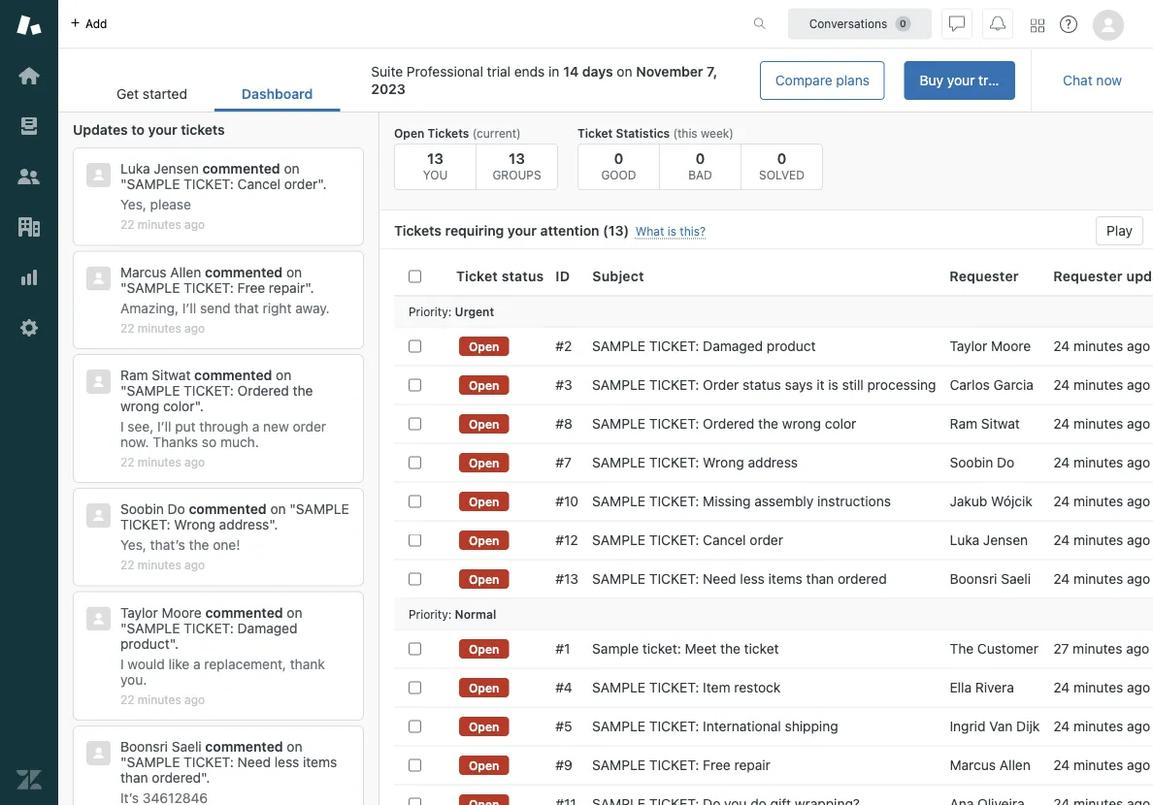 Task type: vqa. For each thing, say whether or not it's contained in the screenshot.
(current)
yes



Task type: describe. For each thing, give the bounding box(es) containing it.
commented for soobin do
[[189, 502, 267, 518]]

section containing suite professional trial ends in
[[356, 61, 1016, 100]]

priority for priority : urgent
[[409, 305, 448, 318]]

sample
[[592, 641, 639, 657]]

2 horizontal spatial to
[[707, 333, 718, 348]]

taylor moore
[[950, 338, 1031, 354]]

1 vertical spatial status
[[743, 377, 781, 393]]

" for taylor moore commented
[[120, 620, 127, 636]]

0 horizontal spatial status
[[502, 268, 544, 284]]

24 for jakub wójcik
[[1054, 494, 1070, 510]]

sample ticket: free repair
[[592, 758, 771, 774]]

date
[[653, 385, 679, 400]]

0 horizontal spatial sample ticket: ordered the wrong color
[[120, 383, 313, 414]]

: for urgent
[[448, 305, 452, 318]]

#13
[[556, 571, 579, 587]]

1 horizontal spatial sample ticket: need less items than ordered
[[592, 571, 887, 587]]

need inside the "sample ticket: need less items than ordered" link
[[703, 571, 736, 587]]

open for #7
[[469, 456, 499, 470]]

" down i see, i'll put through a new order now. thanks so much. 22 minutes ago
[[290, 502, 296, 518]]

taylor moore commented
[[120, 605, 283, 621]]

sample ticket: missing assembly instructions
[[592, 494, 891, 510]]

on " for taylor moore
[[120, 605, 302, 636]]

now
[[1096, 72, 1122, 88]]

taylor for taylor moore commented
[[120, 605, 158, 621]]

bad
[[688, 168, 712, 182]]

on for boonsri saeli commented
[[287, 739, 302, 755]]

you
[[423, 168, 448, 182]]

yes, for yes, please
[[120, 197, 146, 213]]

reporting image
[[17, 265, 42, 290]]

1 vertical spatial items
[[303, 755, 337, 771]]

free for sample ticket: free repair ".
[[237, 279, 265, 296]]

14
[[563, 64, 579, 80]]

yes, for yes, that's the one!
[[120, 538, 146, 554]]

marcus for marcus allen
[[950, 758, 996, 774]]

through
[[199, 419, 248, 435]]

27 minutes ago
[[1054, 641, 1150, 657]]

ago inside amazing, i'll send that right away. 22 minutes ago
[[184, 321, 205, 335]]

thanks
[[153, 434, 198, 450]]

24 for ram sitwat
[[1054, 416, 1070, 432]]

" for marcus allen commented
[[120, 279, 127, 296]]

do for soobin do commented on "
[[168, 502, 185, 518]]

24 for ingrid van dijk
[[1054, 719, 1070, 735]]

replacement,
[[204, 656, 286, 672]]

subject
[[593, 268, 644, 284]]

i for i see, i'll put through a new order now. thanks so much.
[[120, 419, 124, 435]]

ticket status
[[456, 268, 544, 284]]

1 horizontal spatial color
[[825, 416, 856, 432]]

0 for 0 bad
[[696, 149, 705, 166]]

get started
[[116, 86, 187, 102]]

0 vertical spatial less
[[740, 571, 765, 587]]

your inside these are new or open tickets that are assigned to you, unassigned in your groups(s), or not assigned to any group.
[[732, 315, 758, 330]]

compare
[[775, 72, 833, 88]]

right
[[263, 300, 292, 316]]

are for people are waiting for replies!
[[597, 258, 618, 274]]

updates
[[73, 122, 128, 138]]

". for taylor moore commented
[[170, 636, 179, 652]]

solved
[[759, 168, 805, 182]]

0 for 0 solved
[[777, 149, 787, 166]]

on inside section
[[617, 64, 632, 80]]

(current)
[[472, 126, 521, 140]]

1 vertical spatial tickets
[[394, 223, 442, 239]]

24 minutes ago for ingrid van dijk
[[1054, 719, 1150, 735]]

". for ram sitwat commented
[[195, 398, 204, 414]]

requester for requester
[[950, 268, 1019, 284]]

add button
[[58, 0, 119, 48]]

your inside button
[[947, 72, 975, 88]]

moore for taylor moore
[[991, 338, 1031, 354]]

commented for luka jensen
[[202, 161, 280, 177]]

13 for 13 you
[[427, 149, 444, 166]]

" for boonsri saeli commented
[[120, 755, 127, 771]]

0 vertical spatial wrong
[[703, 455, 744, 471]]

conversations
[[809, 17, 888, 31]]

dashboard
[[242, 86, 313, 102]]

open for #4
[[469, 681, 499, 695]]

assembly
[[755, 494, 814, 510]]

13 for 13 groups
[[509, 149, 525, 166]]

open for #3
[[469, 379, 499, 392]]

i for i would like a replacement, thank you.
[[120, 656, 124, 672]]

24 for ella rivera
[[1054, 680, 1070, 696]]

0 horizontal spatial tickets
[[181, 122, 225, 138]]

2 horizontal spatial ordered
[[838, 571, 887, 587]]

plans
[[836, 72, 870, 88]]

they
[[548, 368, 577, 382]]

than inside grid
[[806, 571, 834, 587]]

1 horizontal spatial to
[[604, 315, 616, 330]]

boonsri saeli commented
[[120, 739, 283, 755]]

0 for 0 good
[[614, 149, 624, 166]]

new
[[610, 298, 636, 313]]

send
[[200, 300, 231, 316]]

sample ticket: order status says it is still processing link
[[592, 377, 936, 394]]

requiring
[[445, 223, 504, 239]]

trial for your
[[979, 72, 1002, 88]]

yes, that's the one! 22 minutes ago
[[120, 538, 240, 572]]

repair for sample ticket: free repair ".
[[269, 279, 305, 296]]

#4
[[556, 680, 573, 696]]

ordered inside grid
[[703, 416, 755, 432]]

marcus for marcus allen commented
[[120, 264, 167, 280]]

sample ticket: damaged product link
[[592, 338, 816, 355]]

priority
[[670, 368, 712, 382]]

buy
[[920, 72, 944, 88]]

get started image
[[17, 63, 42, 88]]

get started tab
[[89, 76, 214, 112]]

24 minutes ago for taylor moore
[[1054, 338, 1150, 354]]

requester
[[548, 385, 605, 400]]

22 inside the yes, that's the one! 22 minutes ago
[[120, 559, 134, 572]]

open for #1
[[469, 643, 499, 656]]

your down 'started'
[[148, 122, 177, 138]]

open for #13
[[469, 573, 499, 586]]

24 minutes ago for soobin do
[[1054, 455, 1150, 471]]

november 7, 2023
[[371, 64, 718, 97]]

order
[[703, 377, 739, 393]]

get
[[116, 86, 139, 102]]

1 horizontal spatial or
[[639, 298, 651, 313]]

than inside sample ticket: need less items than ordered
[[120, 770, 148, 786]]

customers image
[[17, 164, 42, 189]]

on " for boonsri saeli
[[120, 739, 302, 771]]

add
[[85, 17, 107, 31]]

ticket for ticket statistics (this week)
[[578, 126, 613, 140]]

7,
[[707, 64, 718, 80]]

that inside amazing, i'll send that right away. 22 minutes ago
[[234, 300, 259, 316]]

0 horizontal spatial to
[[131, 122, 145, 138]]

sample ticket: cancel order link
[[592, 532, 783, 549]]

soobin for soobin do
[[950, 455, 993, 471]]

good
[[601, 168, 636, 182]]

0 vertical spatial assigned
[[548, 315, 601, 330]]

open for #9
[[469, 759, 499, 773]]

you,
[[620, 315, 644, 330]]

0 good
[[601, 149, 636, 182]]

0 vertical spatial color
[[163, 398, 195, 414]]

ella rivera
[[950, 680, 1014, 696]]

1 horizontal spatial assigned
[[651, 333, 703, 348]]

you.
[[120, 672, 147, 688]]

1 horizontal spatial sample ticket: damaged product
[[592, 338, 816, 354]]

that inside these are new or open tickets that are assigned to you, unassigned in your groups(s), or not assigned to any group.
[[733, 298, 756, 313]]

ingrid
[[950, 719, 986, 735]]

open inside these are new or open tickets that are assigned to you, unassigned in your groups(s), or not assigned to any group.
[[655, 298, 687, 313]]

commented for boonsri saeli
[[205, 739, 283, 755]]

requester upda
[[1054, 268, 1153, 284]]

groups(s),
[[548, 333, 609, 348]]

on down new
[[270, 502, 286, 518]]

luka jensen commented
[[120, 161, 280, 177]]

1 vertical spatial sample ticket: damaged product
[[120, 620, 298, 652]]

sample ticket: ordered the wrong color link
[[592, 415, 856, 433]]

#1
[[556, 641, 570, 657]]

on " for marcus allen
[[120, 264, 302, 296]]

ram for ram sitwat commented
[[120, 367, 148, 383]]

customer
[[977, 641, 1039, 657]]

22 inside i see, i'll put through a new order now. thanks so much. 22 minutes ago
[[120, 456, 134, 469]]

saeli for boonsri saeli commented
[[172, 739, 202, 755]]

by
[[652, 368, 667, 382]]

22 inside yes, please 22 minutes ago
[[120, 218, 134, 232]]

sample ticket: meet the ticket link
[[592, 641, 779, 658]]

these
[[548, 298, 584, 313]]

the right meet
[[720, 641, 741, 657]]

priority : normal
[[409, 607, 496, 621]]

upda
[[1127, 268, 1153, 284]]

marcus allen commented
[[120, 264, 283, 280]]

24 minutes ago for jakub wójcik
[[1054, 494, 1150, 510]]

cancel for sample ticket: cancel order
[[703, 532, 746, 548]]

amazing,
[[120, 300, 179, 316]]

your right requiring
[[508, 223, 537, 239]]

0 vertical spatial product
[[767, 338, 816, 354]]

boonsri for boonsri saeli
[[950, 571, 997, 587]]

grid containing ticket status
[[380, 257, 1153, 806]]

one!
[[213, 538, 240, 554]]

ago inside yes, please 22 minutes ago
[[184, 218, 205, 232]]

sample ticket: meet the ticket
[[592, 641, 779, 657]]

0 horizontal spatial or
[[612, 333, 624, 348]]

27
[[1054, 641, 1069, 657]]

put
[[175, 419, 196, 435]]

0 vertical spatial damaged
[[703, 338, 763, 354]]

1 horizontal spatial address
[[748, 455, 798, 471]]

i see, i'll put through a new order now. thanks so much. 22 minutes ago
[[120, 419, 326, 469]]

the inside the yes, that's the one! 22 minutes ago
[[189, 538, 209, 554]]

urgent
[[455, 305, 494, 318]]

zendesk support image
[[17, 13, 42, 38]]

boonsri for boonsri saeli commented
[[120, 739, 168, 755]]

do for soobin do
[[997, 455, 1015, 471]]

free for sample ticket: free repair
[[703, 758, 731, 774]]

jensen for luka jensen commented
[[154, 161, 199, 177]]

buy your trial
[[920, 72, 1002, 88]]

ram sitwat commented
[[120, 367, 272, 383]]

0 horizontal spatial ordered
[[237, 383, 289, 399]]

now.
[[120, 434, 149, 450]]

on for luka jensen commented
[[284, 161, 300, 177]]

commented for ram sitwat
[[194, 367, 272, 383]]

luka for luka jensen
[[950, 532, 980, 548]]

tickets requiring your attention ( 13 ) what is this?
[[394, 223, 706, 239]]

#7
[[556, 455, 572, 471]]

please
[[150, 197, 191, 213]]

the down away.
[[293, 383, 313, 399]]

ticket for ticket status
[[456, 268, 498, 284]]

ago inside i see, i'll put through a new order now. thanks so much. 22 minutes ago
[[184, 456, 205, 469]]

sample ticket: cancel order
[[592, 532, 783, 548]]

new
[[263, 419, 289, 435]]

1 horizontal spatial sample ticket: wrong address
[[592, 455, 798, 471]]

0 vertical spatial items
[[768, 571, 803, 587]]



Task type: locate. For each thing, give the bounding box(es) containing it.
"
[[120, 176, 127, 192], [120, 279, 127, 296], [120, 383, 127, 399], [290, 502, 296, 518], [120, 620, 127, 636], [120, 755, 127, 771]]

1 vertical spatial i'll
[[157, 419, 171, 435]]

24 minutes ago for marcus allen
[[1054, 758, 1150, 774]]

tickets inside these are new or open tickets that are assigned to you, unassigned in your groups(s), or not assigned to any group.
[[690, 298, 729, 313]]

assigned down unassigned
[[651, 333, 703, 348]]

0 vertical spatial yes,
[[120, 197, 146, 213]]

1 horizontal spatial repair
[[734, 758, 771, 774]]

requester up taylor moore
[[950, 268, 1019, 284]]

13 inside "13 groups"
[[509, 149, 525, 166]]

boonsri down luka jensen
[[950, 571, 997, 587]]

". for boonsri saeli commented
[[201, 770, 210, 786]]

product inside sample ticket: damaged product
[[120, 636, 170, 652]]

0 vertical spatial jensen
[[154, 161, 199, 177]]

marcus down ingrid
[[950, 758, 996, 774]]

sample
[[127, 176, 180, 192], [127, 279, 180, 296], [592, 338, 646, 354], [592, 377, 646, 393], [127, 383, 180, 399], [592, 416, 646, 432], [592, 455, 646, 471], [592, 494, 646, 510], [296, 502, 349, 518], [592, 532, 646, 548], [592, 571, 646, 587], [127, 620, 180, 636], [592, 680, 646, 696], [592, 719, 646, 735], [127, 755, 180, 771], [592, 758, 646, 774]]

for
[[672, 258, 691, 274]]

1 vertical spatial wrong
[[782, 416, 821, 432]]

the customer
[[950, 641, 1039, 657]]

ticket
[[744, 641, 779, 657]]

trial inside button
[[979, 72, 1002, 88]]

1 vertical spatial :
[[448, 607, 452, 621]]

2 on " from the top
[[120, 264, 302, 296]]

jensen for luka jensen
[[983, 532, 1028, 548]]

22 inside i would like a replacement, thank you. 22 minutes ago
[[120, 693, 134, 707]]

are down (
[[597, 258, 618, 274]]

0 vertical spatial cancel
[[237, 176, 281, 192]]

yes, please 22 minutes ago
[[120, 197, 205, 232]]

to left any
[[707, 333, 718, 348]]

address
[[748, 455, 798, 471], [219, 517, 269, 533]]

the down sample ticket: order status says it is still processing link
[[758, 416, 779, 432]]

1 horizontal spatial status
[[743, 377, 781, 393]]

need inside sample ticket: need less items than ordered
[[237, 755, 271, 771]]

0 horizontal spatial allen
[[170, 264, 201, 280]]

on " for ram sitwat
[[120, 367, 291, 399]]

in inside section
[[549, 64, 560, 80]]

moore up garcia
[[991, 338, 1031, 354]]

normal
[[455, 607, 496, 621]]

views image
[[17, 114, 42, 139]]

1 vertical spatial or
[[612, 333, 624, 348]]

i inside i see, i'll put through a new order now. thanks so much. 22 minutes ago
[[120, 419, 124, 435]]

tickets up luka jensen commented
[[181, 122, 225, 138]]

ago
[[184, 218, 205, 232], [184, 321, 205, 335], [1127, 338, 1150, 354], [1127, 377, 1150, 393], [1127, 416, 1150, 432], [1127, 455, 1150, 471], [184, 456, 205, 469], [1127, 494, 1150, 510], [1127, 532, 1150, 548], [184, 559, 205, 572], [1127, 571, 1150, 587], [1126, 641, 1150, 657], [1127, 680, 1150, 696], [184, 693, 205, 707], [1127, 719, 1150, 735], [1127, 758, 1150, 774]]

ticket up urgent on the top
[[456, 268, 498, 284]]

admin image
[[17, 315, 42, 341]]

ago inside i would like a replacement, thank you. 22 minutes ago
[[184, 693, 205, 707]]

24
[[1054, 338, 1070, 354], [1054, 377, 1070, 393], [1054, 416, 1070, 432], [1054, 455, 1070, 471], [1054, 494, 1070, 510], [1054, 532, 1070, 548], [1054, 571, 1070, 587], [1054, 680, 1070, 696], [1054, 719, 1070, 735], [1054, 758, 1070, 774]]

0 vertical spatial address
[[748, 455, 798, 471]]

is inside grid
[[828, 377, 839, 393]]

the
[[950, 641, 974, 657]]

yes,
[[120, 197, 146, 213], [120, 538, 146, 554]]

taylor up carlos
[[950, 338, 987, 354]]

not
[[628, 333, 647, 348]]

0 bad
[[688, 149, 712, 182]]

buy your trial button
[[904, 61, 1016, 100]]

on "
[[120, 161, 300, 192], [120, 264, 302, 296], [120, 367, 291, 399], [120, 605, 302, 636], [120, 739, 302, 771]]

24 down 27
[[1054, 680, 1070, 696]]

suite
[[371, 64, 403, 80]]

0 horizontal spatial address
[[219, 517, 269, 533]]

0 horizontal spatial requester
[[950, 268, 1019, 284]]

tab list containing get started
[[89, 76, 340, 112]]

1 horizontal spatial marcus
[[950, 758, 996, 774]]

compare plans button
[[760, 61, 885, 100]]

24 for soobin do
[[1054, 455, 1070, 471]]

: for normal
[[448, 607, 452, 621]]

1 i from the top
[[120, 419, 124, 435]]

1 vertical spatial saeli
[[172, 739, 202, 755]]

cancel down the missing
[[703, 532, 746, 548]]

soobin up jakub
[[950, 455, 993, 471]]

damaged
[[703, 338, 763, 354], [237, 620, 298, 636]]

10 24 from the top
[[1054, 758, 1070, 774]]

taylor for taylor moore
[[950, 338, 987, 354]]

2 horizontal spatial 13
[[608, 223, 624, 239]]

5 24 from the top
[[1054, 494, 1070, 510]]

luka for luka jensen commented
[[120, 161, 150, 177]]

color down still
[[825, 416, 856, 432]]

what
[[636, 225, 664, 238]]

1 vertical spatial moore
[[162, 605, 202, 621]]

rivera
[[975, 680, 1014, 696]]

8 24 from the top
[[1054, 680, 1070, 696]]

wrong
[[120, 398, 159, 414], [782, 416, 821, 432]]

1 horizontal spatial 0
[[696, 149, 705, 166]]

0 horizontal spatial wrong
[[174, 517, 215, 533]]

minutes inside i would like a replacement, thank you. 22 minutes ago
[[138, 693, 181, 707]]

on right the days
[[617, 64, 632, 80]]

priority for priority : normal
[[409, 607, 448, 621]]

carlos garcia
[[950, 377, 1034, 393]]

notifications image
[[990, 16, 1006, 32]]

commented up the one! at the bottom left of the page
[[189, 502, 267, 518]]

status
[[502, 268, 544, 284], [743, 377, 781, 393]]

9 24 minutes ago from the top
[[1054, 719, 1150, 735]]

0 horizontal spatial sitwat
[[152, 367, 191, 383]]

wrong up see, at bottom
[[120, 398, 159, 414]]

luka down jakub
[[950, 532, 980, 548]]

group.
[[746, 333, 784, 348]]

a inside i would like a replacement, thank you. 22 minutes ago
[[193, 656, 201, 672]]

" for ram sitwat commented
[[120, 383, 127, 399]]

0 vertical spatial sample ticket: wrong address
[[592, 455, 798, 471]]

0 horizontal spatial repair
[[269, 279, 305, 296]]

0 vertical spatial allen
[[170, 264, 201, 280]]

sample ticket: cancel order ".
[[127, 176, 327, 192]]

a inside i see, i'll put through a new order now. thanks so much. 22 minutes ago
[[252, 419, 260, 435]]

None checkbox
[[409, 379, 421, 392], [409, 457, 421, 469], [409, 496, 421, 508], [409, 643, 421, 656], [409, 682, 421, 695], [409, 721, 421, 733], [409, 760, 421, 772], [409, 379, 421, 392], [409, 457, 421, 469], [409, 496, 421, 508], [409, 643, 421, 656], [409, 682, 421, 695], [409, 721, 421, 733], [409, 760, 421, 772]]

commented for marcus allen
[[205, 264, 283, 280]]

saeli for boonsri saeli
[[1001, 571, 1031, 587]]

1 vertical spatial do
[[168, 502, 185, 518]]

1 vertical spatial luka
[[950, 532, 980, 548]]

1 yes, from the top
[[120, 197, 146, 213]]

sample ticket: need less items than ordered
[[592, 571, 887, 587], [120, 755, 337, 786]]

soobin up that's
[[120, 502, 164, 518]]

free
[[237, 279, 265, 296], [703, 758, 731, 774]]

tickets
[[428, 126, 469, 140], [394, 223, 442, 239]]

1 vertical spatial than
[[120, 770, 148, 786]]

1 horizontal spatial ordered
[[703, 416, 755, 432]]

are inside they are ordered by priority and requester update date (oldest first).
[[581, 368, 599, 382]]

ingrid van dijk
[[950, 719, 1040, 735]]

0 vertical spatial :
[[448, 305, 452, 318]]

a right like
[[193, 656, 201, 672]]

Select All Tickets checkbox
[[409, 270, 421, 283]]

24 right 'ram sitwat'
[[1054, 416, 1070, 432]]

1 vertical spatial sample ticket: wrong address
[[120, 502, 349, 533]]

order for sample ticket: cancel order ".
[[284, 176, 318, 192]]

a left new
[[252, 419, 260, 435]]

on " up send
[[120, 264, 302, 296]]

trial left ends
[[487, 64, 511, 80]]

on " down i would like a replacement, thank you. 22 minutes ago
[[120, 739, 302, 771]]

3 24 minutes ago from the top
[[1054, 416, 1150, 432]]

or up you,
[[639, 298, 651, 313]]

2 24 from the top
[[1054, 377, 1070, 393]]

:
[[448, 305, 452, 318], [448, 607, 452, 621]]

days
[[582, 64, 613, 80]]

2 priority from the top
[[409, 607, 448, 621]]

0 horizontal spatial a
[[193, 656, 201, 672]]

grid
[[380, 257, 1153, 806]]

0 horizontal spatial is
[[668, 225, 677, 238]]

1 horizontal spatial tickets
[[690, 298, 729, 313]]

5 22 from the top
[[120, 693, 134, 707]]

1 24 minutes ago from the top
[[1054, 338, 1150, 354]]

0 horizontal spatial sample ticket: damaged product
[[120, 620, 298, 652]]

open for #2
[[469, 340, 499, 353]]

are left new
[[588, 298, 606, 313]]

professional
[[407, 64, 483, 80]]

1 vertical spatial cancel
[[703, 532, 746, 548]]

0 horizontal spatial sample ticket: need less items than ordered
[[120, 755, 337, 786]]

1 horizontal spatial allen
[[1000, 758, 1031, 774]]

22 up amazing,
[[120, 218, 134, 232]]

wójcik
[[991, 494, 1033, 510]]

1 vertical spatial wrong
[[174, 517, 215, 533]]

ticket: inside sample ticket: need less items than ordered
[[184, 755, 234, 771]]

ordered inside sample ticket: need less items than ordered
[[152, 770, 201, 786]]

wrong inside grid
[[782, 416, 821, 432]]

sample ticket: item restock
[[592, 680, 781, 696]]

5 24 minutes ago from the top
[[1054, 494, 1150, 510]]

November 7, 2023 text field
[[371, 64, 718, 97]]

yes, inside the yes, that's the one! 22 minutes ago
[[120, 538, 146, 554]]

1 horizontal spatial jensen
[[983, 532, 1028, 548]]

ticket: inside sample ticket: damaged product
[[184, 620, 234, 636]]

1 horizontal spatial do
[[997, 455, 1015, 471]]

need down i would like a replacement, thank you. 22 minutes ago
[[237, 755, 271, 771]]

priority down select all tickets checkbox
[[409, 305, 448, 318]]

1 vertical spatial sample ticket: need less items than ordered
[[120, 755, 337, 786]]

conversations button
[[788, 8, 932, 39]]

sample ticket: need less items than ordered link
[[592, 571, 887, 588]]

22 inside amazing, i'll send that right away. 22 minutes ago
[[120, 321, 134, 335]]

0 horizontal spatial do
[[168, 502, 185, 518]]

update
[[608, 385, 649, 400]]

free down sample ticket: international shipping link
[[703, 758, 731, 774]]

3 24 from the top
[[1054, 416, 1070, 432]]

24 right luka jensen
[[1054, 532, 1070, 548]]

order
[[284, 176, 318, 192], [293, 419, 326, 435], [750, 532, 783, 548]]

#8
[[556, 416, 573, 432]]

1 22 from the top
[[120, 218, 134, 232]]

to down new
[[604, 315, 616, 330]]

sitwat for ram sitwat commented
[[152, 367, 191, 383]]

4 24 from the top
[[1054, 455, 1070, 471]]

repair up right
[[269, 279, 305, 296]]

2 horizontal spatial 0
[[777, 149, 787, 166]]

requester for requester upda
[[1054, 268, 1123, 284]]

24 minutes ago
[[1054, 338, 1150, 354], [1054, 377, 1150, 393], [1054, 416, 1150, 432], [1054, 455, 1150, 471], [1054, 494, 1150, 510], [1054, 532, 1150, 548], [1054, 571, 1150, 587], [1054, 680, 1150, 696], [1054, 719, 1150, 735], [1054, 758, 1150, 774]]

order down assembly
[[750, 532, 783, 548]]

would
[[128, 656, 165, 672]]

2 : from the top
[[448, 607, 452, 621]]

i'll left put
[[157, 419, 171, 435]]

1 horizontal spatial free
[[703, 758, 731, 774]]

#2
[[556, 338, 572, 354]]

the left the one! at the bottom left of the page
[[189, 538, 209, 554]]

: left urgent on the top
[[448, 305, 452, 318]]

international
[[703, 719, 781, 735]]

minutes inside yes, please 22 minutes ago
[[138, 218, 181, 232]]

allen for marcus allen
[[1000, 758, 1031, 774]]

tickets up the '13 you'
[[428, 126, 469, 140]]

1 horizontal spatial than
[[806, 571, 834, 587]]

2 i from the top
[[120, 656, 124, 672]]

open for #5
[[469, 720, 499, 734]]

damaged up and
[[703, 338, 763, 354]]

sample inside sample ticket: wrong address
[[296, 502, 349, 518]]

sample ticket: wrong address down the sample ticket: ordered the wrong color link
[[592, 455, 798, 471]]

6 24 minutes ago from the top
[[1054, 532, 1150, 548]]

than down the instructions
[[806, 571, 834, 587]]

0 vertical spatial status
[[502, 268, 544, 284]]

yes, inside yes, please 22 minutes ago
[[120, 197, 146, 213]]

8 24 minutes ago from the top
[[1054, 680, 1150, 696]]

1 requester from the left
[[950, 268, 1019, 284]]

0 vertical spatial saeli
[[1001, 571, 1031, 587]]

0 horizontal spatial ticket
[[456, 268, 498, 284]]

jensen down "wójcik"
[[983, 532, 1028, 548]]

saeli down luka jensen
[[1001, 571, 1031, 587]]

24 minutes ago for carlos garcia
[[1054, 377, 1150, 393]]

soobin inside grid
[[950, 455, 993, 471]]

minutes inside the yes, that's the one! 22 minutes ago
[[138, 559, 181, 572]]

less
[[740, 571, 765, 587], [275, 755, 299, 771]]

ram for ram sitwat
[[950, 416, 978, 432]]

allen for marcus allen commented
[[170, 264, 201, 280]]

0 horizontal spatial wrong
[[120, 398, 159, 414]]

saeli down i would like a replacement, thank you. 22 minutes ago
[[172, 739, 202, 755]]

3 22 from the top
[[120, 456, 134, 469]]

jensen up the please
[[154, 161, 199, 177]]

attention
[[540, 223, 599, 239]]

0 vertical spatial need
[[703, 571, 736, 587]]

cancel down dashboard
[[237, 176, 281, 192]]

address up assembly
[[748, 455, 798, 471]]

priority
[[409, 305, 448, 318], [409, 607, 448, 621]]

order inside i see, i'll put through a new order now. thanks so much. 22 minutes ago
[[293, 419, 326, 435]]

week)
[[701, 126, 734, 140]]

1 vertical spatial color
[[825, 416, 856, 432]]

22 up taylor moore commented
[[120, 559, 134, 572]]

24 for boonsri saeli
[[1054, 571, 1070, 587]]

24 right marcus allen
[[1054, 758, 1070, 774]]

groups
[[493, 168, 541, 182]]

0 horizontal spatial 0
[[614, 149, 624, 166]]

on " for luka jensen
[[120, 161, 300, 192]]

wrong up the yes, that's the one! 22 minutes ago
[[174, 517, 215, 533]]

order right new
[[293, 419, 326, 435]]

0 vertical spatial sample ticket: need less items than ordered
[[592, 571, 887, 587]]

main element
[[0, 0, 58, 806]]

ordered up new
[[237, 383, 289, 399]]

0 vertical spatial or
[[639, 298, 651, 313]]

commented up send
[[205, 264, 283, 280]]

1 horizontal spatial damaged
[[703, 338, 763, 354]]

sample ticket: ordered the wrong color inside grid
[[592, 416, 856, 432]]

0 horizontal spatial soobin
[[120, 502, 164, 518]]

allen
[[170, 264, 201, 280], [1000, 758, 1031, 774]]

address inside sample ticket: wrong address
[[219, 517, 269, 533]]

24 minutes ago for ella rivera
[[1054, 680, 1150, 696]]

commented up the through
[[194, 367, 272, 383]]

24 minutes ago for boonsri saeli
[[1054, 571, 1150, 587]]

order for sample ticket: cancel order
[[750, 532, 783, 548]]

9 24 from the top
[[1054, 719, 1070, 735]]

2 yes, from the top
[[120, 538, 146, 554]]

open for #12
[[469, 534, 499, 547]]

saeli
[[1001, 571, 1031, 587], [172, 739, 202, 755]]

1 vertical spatial less
[[275, 755, 299, 771]]

i'll inside amazing, i'll send that right away. 22 minutes ago
[[182, 300, 196, 316]]

repair for sample ticket: free repair
[[734, 758, 771, 774]]

0 up 'good'
[[614, 149, 624, 166]]

24 right taylor moore
[[1054, 338, 1070, 354]]

order down dashboard
[[284, 176, 318, 192]]

2 requester from the left
[[1054, 268, 1123, 284]]

yes, left that's
[[120, 538, 146, 554]]

3 0 from the left
[[777, 149, 787, 166]]

1 vertical spatial a
[[193, 656, 201, 672]]

7 24 minutes ago from the top
[[1054, 571, 1150, 587]]

24 minutes ago for ram sitwat
[[1054, 416, 1150, 432]]

on up right
[[286, 264, 302, 280]]

cancel for sample ticket: cancel order ".
[[237, 176, 281, 192]]

get help image
[[1060, 16, 1078, 33]]

assigned up groups(s), in the top of the page
[[548, 315, 601, 330]]

ram up see, at bottom
[[120, 367, 148, 383]]

0 vertical spatial marcus
[[120, 264, 167, 280]]

shipping
[[785, 719, 838, 735]]

meet
[[685, 641, 717, 657]]

soobin for soobin do commented on "
[[120, 502, 164, 518]]

#3
[[556, 377, 572, 393]]

0 inside 0 good
[[614, 149, 624, 166]]

is inside tickets requiring your attention ( 13 ) what is this?
[[668, 225, 677, 238]]

24 for taylor moore
[[1054, 338, 1070, 354]]

13 you
[[423, 149, 448, 182]]

24 for carlos garcia
[[1054, 377, 1070, 393]]

started
[[143, 86, 187, 102]]

zendesk products image
[[1031, 19, 1045, 33]]

13 groups
[[493, 149, 541, 182]]

are for these are new or open tickets that are assigned to you, unassigned in your groups(s), or not assigned to any group.
[[588, 298, 606, 313]]

priority : urgent
[[409, 305, 494, 318]]

sample ticket: ordered the wrong color down first).
[[592, 416, 856, 432]]

section
[[356, 61, 1016, 100]]

1 vertical spatial order
[[293, 419, 326, 435]]

5 on " from the top
[[120, 739, 302, 771]]

1 vertical spatial jensen
[[983, 532, 1028, 548]]

1 vertical spatial need
[[237, 755, 271, 771]]

ordered up update
[[603, 368, 649, 382]]

ram down carlos
[[950, 416, 978, 432]]

1 vertical spatial priority
[[409, 607, 448, 621]]

people are waiting for replies!
[[549, 258, 743, 274]]

13
[[427, 149, 444, 166], [509, 149, 525, 166], [608, 223, 624, 239]]

a
[[252, 419, 260, 435], [193, 656, 201, 672]]

sitwat for ram sitwat
[[981, 416, 1020, 432]]

play
[[1107, 223, 1133, 239]]

1 horizontal spatial ticket
[[578, 126, 613, 140]]

4 on " from the top
[[120, 605, 302, 636]]

jakub wójcik
[[950, 494, 1033, 510]]

processing
[[867, 377, 936, 393]]

cancel inside grid
[[703, 532, 746, 548]]

1 horizontal spatial requester
[[1054, 268, 1123, 284]]

None checkbox
[[409, 340, 421, 353], [409, 418, 421, 431], [409, 534, 421, 547], [409, 573, 421, 586], [409, 798, 421, 806], [409, 340, 421, 353], [409, 418, 421, 431], [409, 534, 421, 547], [409, 573, 421, 586], [409, 798, 421, 806]]

24 for luka jensen
[[1054, 532, 1070, 548]]

24 up 27
[[1054, 571, 1070, 587]]

damaged up replacement,
[[237, 620, 298, 636]]

minutes inside i see, i'll put through a new order now. thanks so much. 22 minutes ago
[[138, 456, 181, 469]]

1 : from the top
[[448, 305, 452, 318]]

2 24 minutes ago from the top
[[1054, 377, 1150, 393]]

#10
[[556, 494, 579, 510]]

sample ticket: ordered the wrong color up the through
[[120, 383, 313, 414]]

i'll
[[182, 300, 196, 316], [157, 419, 171, 435]]

moore up like
[[162, 605, 202, 621]]

1 0 from the left
[[614, 149, 624, 166]]

1 horizontal spatial taylor
[[950, 338, 987, 354]]

any
[[722, 333, 743, 348]]

wrong down says
[[782, 416, 821, 432]]

open for #10
[[469, 495, 499, 509]]

away.
[[295, 300, 330, 316]]

tickets up unassigned
[[690, 298, 729, 313]]

4 24 minutes ago from the top
[[1054, 455, 1150, 471]]

#9
[[556, 758, 573, 774]]

ram sitwat
[[950, 416, 1020, 432]]

are for they are ordered by priority and requester update date (oldest first).
[[581, 368, 599, 382]]

2 vertical spatial ordered
[[152, 770, 201, 786]]

tickets up select all tickets checkbox
[[394, 223, 442, 239]]

button displays agent's chat status as invisible. image
[[949, 16, 965, 32]]

24 right dijk
[[1054, 719, 1070, 735]]

0 horizontal spatial cancel
[[237, 176, 281, 192]]

ticket up 0 good
[[578, 126, 613, 140]]

1 priority from the top
[[409, 305, 448, 318]]

in inside these are new or open tickets that are assigned to you, unassigned in your groups(s), or not assigned to any group.
[[718, 315, 729, 330]]

wrong inside sample ticket: wrong address
[[174, 517, 215, 533]]

1 vertical spatial ordered
[[703, 416, 755, 432]]

1 vertical spatial yes,
[[120, 538, 146, 554]]

24 minutes ago for luka jensen
[[1054, 532, 1150, 548]]

organizations image
[[17, 215, 42, 240]]

0 horizontal spatial boonsri
[[120, 739, 168, 755]]

3 on " from the top
[[120, 367, 291, 399]]

" up amazing,
[[120, 279, 127, 296]]

commented for taylor moore
[[205, 605, 283, 621]]

is left this? at the right of the page
[[668, 225, 677, 238]]

moore for taylor moore commented
[[162, 605, 202, 621]]

i left see, at bottom
[[120, 419, 124, 435]]

1 horizontal spatial boonsri
[[950, 571, 997, 587]]

than down boonsri saeli commented
[[120, 770, 148, 786]]

ticket
[[578, 126, 613, 140], [456, 268, 498, 284]]

sample ticket: damaged product
[[592, 338, 816, 354], [120, 620, 298, 652]]

" for luka jensen commented
[[120, 176, 127, 192]]

1 horizontal spatial that
[[733, 298, 756, 313]]

replies!
[[694, 258, 743, 274]]

0 vertical spatial wrong
[[120, 398, 159, 414]]

open for #8
[[469, 417, 499, 431]]

1 horizontal spatial soobin
[[950, 455, 993, 471]]

ago inside the yes, that's the one! 22 minutes ago
[[184, 559, 205, 572]]

do
[[997, 455, 1015, 471], [168, 502, 185, 518]]

are up "group."
[[759, 298, 778, 313]]

1 vertical spatial damaged
[[237, 620, 298, 636]]

that up any
[[733, 298, 756, 313]]

1 24 from the top
[[1054, 338, 1070, 354]]

13 up you
[[427, 149, 444, 166]]

13 inside the '13 you'
[[427, 149, 444, 166]]

thank
[[290, 656, 325, 672]]

marcus inside grid
[[950, 758, 996, 774]]

i inside i would like a replacement, thank you. 22 minutes ago
[[120, 656, 124, 672]]

ordered inside they are ordered by priority and requester update date (oldest first).
[[603, 368, 649, 382]]

2 22 from the top
[[120, 321, 134, 335]]

7 24 from the top
[[1054, 571, 1070, 587]]

and
[[715, 368, 737, 382]]

1 horizontal spatial trial
[[979, 72, 1002, 88]]

6 24 from the top
[[1054, 532, 1070, 548]]

in up any
[[718, 315, 729, 330]]

1 horizontal spatial ram
[[950, 416, 978, 432]]

commented down dashboard
[[202, 161, 280, 177]]

on " up like
[[120, 605, 302, 636]]

24 right soobin do
[[1054, 455, 1070, 471]]

1 horizontal spatial less
[[740, 571, 765, 587]]

address up the one! at the bottom left of the page
[[219, 517, 269, 533]]

0 vertical spatial i
[[120, 419, 124, 435]]

1 vertical spatial is
[[828, 377, 839, 393]]

1 on " from the top
[[120, 161, 300, 192]]

soobin
[[950, 455, 993, 471], [120, 502, 164, 518]]

1 vertical spatial product
[[120, 636, 170, 652]]

requester
[[950, 268, 1019, 284], [1054, 268, 1123, 284]]

0 horizontal spatial sample ticket: wrong address
[[120, 502, 349, 533]]

2 0 from the left
[[696, 149, 705, 166]]

0 horizontal spatial luka
[[120, 161, 150, 177]]

on for ram sitwat commented
[[276, 367, 291, 383]]

1 horizontal spatial need
[[703, 571, 736, 587]]

jakub
[[950, 494, 988, 510]]

allen down dijk
[[1000, 758, 1031, 774]]

0 horizontal spatial assigned
[[548, 315, 601, 330]]

#5
[[556, 719, 572, 735]]

product up would at the left bottom
[[120, 636, 170, 652]]

trial for professional
[[487, 64, 511, 80]]

0 horizontal spatial marcus
[[120, 264, 167, 280]]

missing
[[703, 494, 751, 510]]

i'll inside i see, i'll put through a new order now. thanks so much. 22 minutes ago
[[157, 419, 171, 435]]

24 for marcus allen
[[1054, 758, 1070, 774]]

". for soobin do commented on "
[[269, 517, 278, 533]]

0 up solved
[[777, 149, 787, 166]]

do up that's
[[168, 502, 185, 518]]

(
[[603, 223, 608, 239]]

your up any
[[732, 315, 758, 330]]

on for marcus allen commented
[[286, 264, 302, 280]]

chat now button
[[1048, 61, 1138, 100]]

0 horizontal spatial that
[[234, 300, 259, 316]]

minutes inside amazing, i'll send that right away. 22 minutes ago
[[138, 321, 181, 335]]

0 inside the 0 bad
[[696, 149, 705, 166]]

4 22 from the top
[[120, 559, 134, 572]]

on down dashboard
[[284, 161, 300, 177]]

0 inside 0 solved
[[777, 149, 787, 166]]

0 vertical spatial tickets
[[428, 126, 469, 140]]

ticket: inside sample ticket: wrong address
[[120, 517, 170, 533]]

marcus up amazing,
[[120, 264, 167, 280]]

sample ticket: damaged product up priority
[[592, 338, 816, 354]]

taylor up would at the left bottom
[[120, 605, 158, 621]]

zendesk image
[[17, 768, 42, 793]]

1 horizontal spatial wrong
[[782, 416, 821, 432]]

0 vertical spatial ordered
[[237, 383, 289, 399]]

10 24 minutes ago from the top
[[1054, 758, 1150, 774]]

sample ticket: ordered the wrong color
[[120, 383, 313, 414], [592, 416, 856, 432]]

to
[[131, 122, 145, 138], [604, 315, 616, 330], [707, 333, 718, 348]]

tab list
[[89, 76, 340, 112]]



